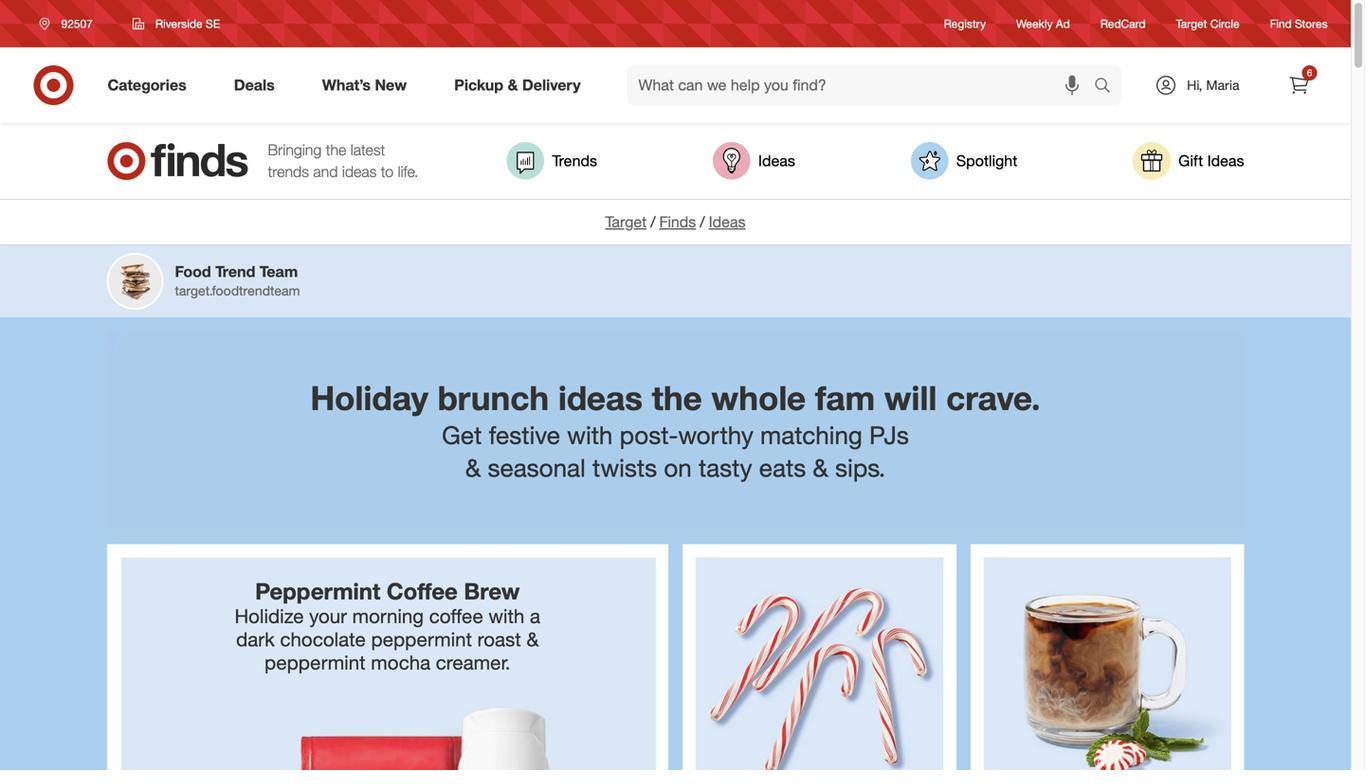 Task type: vqa. For each thing, say whether or not it's contained in the screenshot.
fam
yes



Task type: locate. For each thing, give the bounding box(es) containing it.
1 vertical spatial target
[[605, 213, 647, 231]]

latest
[[351, 141, 385, 159]]

92507
[[61, 17, 93, 31]]

the
[[326, 141, 346, 159], [652, 378, 702, 418]]

/ left finds link
[[651, 213, 656, 231]]

ideas down latest
[[342, 163, 377, 181]]

on
[[664, 453, 692, 483]]

target circle link
[[1176, 16, 1240, 32]]

0 vertical spatial the
[[326, 141, 346, 159]]

ad
[[1056, 17, 1070, 31]]

1 horizontal spatial peppermint
[[371, 628, 472, 652]]

2 / from the left
[[700, 213, 705, 231]]

ideas inside gift ideas link
[[1208, 152, 1244, 170]]

find stores
[[1270, 17, 1328, 31]]

0 horizontal spatial the
[[326, 141, 346, 159]]

pjs
[[870, 420, 909, 450]]

bringing
[[268, 141, 322, 159]]

target inside target circle link
[[1176, 17, 1207, 31]]

hi, maria
[[1187, 77, 1240, 93]]

&
[[508, 76, 518, 94], [465, 453, 481, 483], [813, 453, 829, 483], [527, 628, 539, 652]]

pickup & delivery
[[454, 76, 581, 94]]

0 horizontal spatial target
[[605, 213, 647, 231]]

gift ideas
[[1179, 152, 1244, 170]]

6
[[1307, 67, 1313, 79]]

holiday
[[310, 378, 428, 418]]

holidize
[[235, 605, 304, 629]]

2 horizontal spatial ideas
[[1208, 152, 1244, 170]]

weekly ad link
[[1016, 16, 1070, 32]]

brunch
[[438, 378, 549, 418]]

1 vertical spatial the
[[652, 378, 702, 418]]

0 vertical spatial target
[[1176, 17, 1207, 31]]

0 horizontal spatial peppermint
[[265, 652, 366, 675]]

categories link
[[91, 64, 210, 106]]

with inside holiday brunch ideas the whole fam will crave. get festive with post-worthy matching pjs & seasonal twists on tasty eats & sips.
[[567, 420, 613, 450]]

find
[[1270, 17, 1292, 31]]

circle
[[1211, 17, 1240, 31]]

the inside holiday brunch ideas the whole fam will crave. get festive with post-worthy matching pjs & seasonal twists on tasty eats & sips.
[[652, 378, 702, 418]]

target left finds link
[[605, 213, 647, 231]]

0 horizontal spatial with
[[489, 605, 525, 629]]

pickup & delivery link
[[438, 64, 604, 106]]

peppermint
[[371, 628, 472, 652], [265, 652, 366, 675]]

6 link
[[1279, 64, 1320, 106]]

ideas inside bringing the latest trends and ideas to life.
[[342, 163, 377, 181]]

what's
[[322, 76, 371, 94]]

your
[[309, 605, 347, 629]]

trends
[[268, 163, 309, 181]]

will
[[884, 378, 937, 418]]

ideas link
[[713, 142, 795, 180], [709, 213, 746, 231]]

peppermint down "your" on the bottom of page
[[265, 652, 366, 675]]

trends
[[552, 152, 597, 170]]

bringing the latest trends and ideas to life.
[[268, 141, 418, 181]]

1 horizontal spatial target
[[1176, 17, 1207, 31]]

1 horizontal spatial ideas
[[558, 378, 643, 418]]

ideas up "post-"
[[558, 378, 643, 418]]

gift
[[1179, 152, 1203, 170]]

target
[[1176, 17, 1207, 31], [605, 213, 647, 231]]

/ right finds
[[700, 213, 705, 231]]

1 vertical spatial with
[[489, 605, 525, 629]]

& right the roast
[[527, 628, 539, 652]]

stores
[[1295, 17, 1328, 31]]

0 horizontal spatial /
[[651, 213, 656, 231]]

coffee
[[429, 605, 483, 629]]

brew
[[464, 578, 520, 605]]

/
[[651, 213, 656, 231], [700, 213, 705, 231]]

1 horizontal spatial with
[[567, 420, 613, 450]]

1 horizontal spatial /
[[700, 213, 705, 231]]

search button
[[1086, 64, 1131, 110]]

redcard
[[1101, 17, 1146, 31]]

se
[[206, 17, 220, 31]]

food
[[175, 263, 211, 281]]

with
[[567, 420, 613, 450], [489, 605, 525, 629]]

food trend team target.foodtrendteam
[[175, 263, 300, 299]]

ideas
[[342, 163, 377, 181], [558, 378, 643, 418]]

0 vertical spatial ideas
[[342, 163, 377, 181]]

peppermint down coffee on the bottom left
[[371, 628, 472, 652]]

target circle
[[1176, 17, 1240, 31]]

1 vertical spatial ideas link
[[709, 213, 746, 231]]

finds
[[660, 213, 696, 231]]

target for target / finds / ideas
[[605, 213, 647, 231]]

ideas
[[758, 152, 795, 170], [1208, 152, 1244, 170], [709, 213, 746, 231]]

target left circle
[[1176, 17, 1207, 31]]

the inside bringing the latest trends and ideas to life.
[[326, 141, 346, 159]]

1 vertical spatial ideas
[[558, 378, 643, 418]]

0 vertical spatial with
[[567, 420, 613, 450]]

the up "and"
[[326, 141, 346, 159]]

1 horizontal spatial ideas
[[758, 152, 795, 170]]

target for target circle
[[1176, 17, 1207, 31]]

riverside se button
[[120, 7, 232, 41]]

and
[[313, 163, 338, 181]]

tasty
[[699, 453, 752, 483]]

redcard link
[[1101, 16, 1146, 32]]

1 horizontal spatial the
[[652, 378, 702, 418]]

target / finds / ideas
[[605, 213, 746, 231]]

new
[[375, 76, 407, 94]]

with left a
[[489, 605, 525, 629]]

riverside se
[[155, 17, 220, 31]]

& down get
[[465, 453, 481, 483]]

delivery
[[522, 76, 581, 94]]

the up "post-"
[[652, 378, 702, 418]]

with up twists
[[567, 420, 613, 450]]

deals
[[234, 76, 275, 94]]

hi,
[[1187, 77, 1203, 93]]

0 horizontal spatial ideas
[[342, 163, 377, 181]]

with inside "peppermint coffee brew holidize your morning coffee with a dark chocolate peppermint roast & peppermint mocha creamer."
[[489, 605, 525, 629]]



Task type: describe. For each thing, give the bounding box(es) containing it.
ideas inside holiday brunch ideas the whole fam will crave. get festive with post-worthy matching pjs & seasonal twists on tasty eats & sips.
[[558, 378, 643, 418]]

deals link
[[218, 64, 298, 106]]

weekly ad
[[1016, 17, 1070, 31]]

coffee
[[387, 578, 458, 605]]

search
[[1086, 78, 1131, 96]]

seasonal
[[488, 453, 586, 483]]

spotlight
[[957, 152, 1018, 170]]

holiday brunch ideas the whole fam will crave. get festive with post-worthy matching pjs & seasonal twists on tasty eats & sips.
[[310, 378, 1041, 483]]

what's new
[[322, 76, 407, 94]]

0 horizontal spatial ideas
[[709, 213, 746, 231]]

maria
[[1206, 77, 1240, 93]]

What can we help you find? suggestions appear below search field
[[627, 64, 1099, 106]]

& down matching
[[813, 453, 829, 483]]

team
[[260, 263, 298, 281]]

gift ideas link
[[1133, 142, 1244, 180]]

weekly
[[1016, 17, 1053, 31]]

whole
[[712, 378, 806, 418]]

get
[[442, 420, 482, 450]]

worthy
[[678, 420, 754, 450]]

target.foodtrendteam avatar image image
[[109, 255, 162, 308]]

crave.
[[946, 378, 1041, 418]]

life.
[[398, 163, 418, 181]]

trend
[[215, 263, 255, 281]]

sips.
[[835, 453, 886, 483]]

92507 button
[[27, 7, 113, 41]]

festive
[[489, 420, 560, 450]]

creamer.
[[436, 652, 511, 675]]

0 vertical spatial ideas link
[[713, 142, 795, 180]]

spotlight link
[[911, 142, 1018, 180]]

target link
[[605, 213, 647, 231]]

eats
[[759, 453, 806, 483]]

categories
[[108, 76, 187, 94]]

matching
[[760, 420, 863, 450]]

riverside
[[155, 17, 203, 31]]

trends link
[[507, 142, 597, 180]]

mocha
[[371, 652, 431, 675]]

find stores link
[[1270, 16, 1328, 32]]

fam
[[815, 378, 875, 418]]

chocolate
[[280, 628, 366, 652]]

target finds image
[[107, 142, 249, 180]]

what's new link
[[306, 64, 431, 106]]

peppermint
[[255, 578, 380, 605]]

peppermint coffee brew holidize your morning coffee with a dark chocolate peppermint roast & peppermint mocha creamer.
[[235, 578, 546, 675]]

registry
[[944, 17, 986, 31]]

to
[[381, 163, 394, 181]]

morning
[[352, 605, 424, 629]]

pickup
[[454, 76, 504, 94]]

1 / from the left
[[651, 213, 656, 231]]

roast
[[478, 628, 521, 652]]

post-
[[620, 420, 678, 450]]

twists
[[593, 453, 657, 483]]

dark
[[236, 628, 275, 652]]

target.foodtrendteam
[[175, 282, 300, 299]]

& inside "peppermint coffee brew holidize your morning coffee with a dark chocolate peppermint roast & peppermint mocha creamer."
[[527, 628, 539, 652]]

& right pickup
[[508, 76, 518, 94]]

a
[[530, 605, 540, 629]]

registry link
[[944, 16, 986, 32]]

finds link
[[660, 213, 696, 231]]



